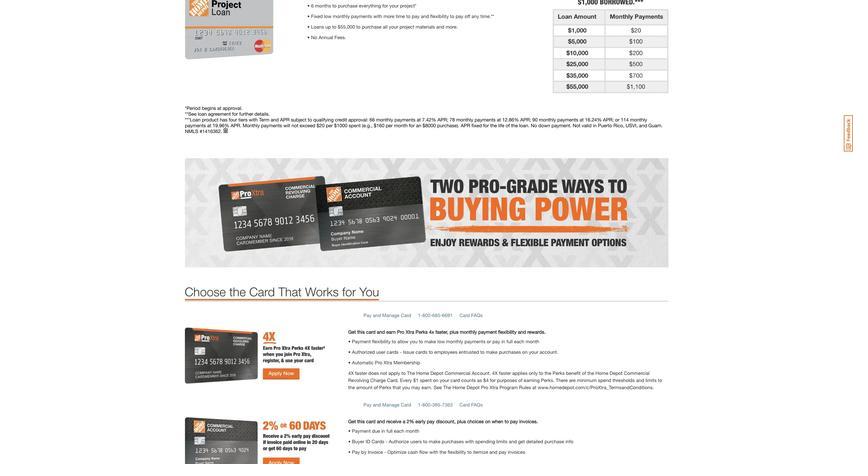 Task type: locate. For each thing, give the bounding box(es) containing it.
full down "receive"
[[387, 429, 393, 434]]

purposes
[[497, 378, 517, 384]]

and up • payment due in full each month
[[377, 419, 385, 425]]

• payment
[[348, 429, 371, 434]]

plus for monthly
[[450, 329, 459, 335]]

card right "6691"
[[460, 313, 470, 318]]

purchase up $55,000
[[338, 3, 358, 8]]

1 horizontal spatial each
[[514, 339, 525, 345]]

low down faster,
[[438, 339, 445, 345]]

faster up purposes
[[499, 371, 511, 376]]

0 vertical spatial for
[[382, 3, 388, 8]]

800- for 395-
[[423, 402, 432, 408]]

1 vertical spatial purchase
[[362, 24, 382, 30]]

card faqs link up payment at the right of page
[[460, 313, 483, 318]]

2 vertical spatial pay
[[352, 450, 360, 455]]

authorized
[[352, 349, 375, 355]]

plus left choices
[[457, 419, 466, 425]]

you
[[360, 285, 379, 299]]

pay right or
[[493, 339, 500, 345]]

in right or
[[502, 339, 505, 345]]

users
[[410, 439, 422, 445]]

of up the minimum
[[582, 371, 586, 376]]

2 horizontal spatial of
[[582, 371, 586, 376]]

cash
[[408, 450, 418, 455]]

for right $4
[[490, 378, 496, 384]]

pro inside 4x faster does not apply to the home depot commercial account. 4x faster applies only to the perks benefit of the home depot commercial revolving charge card. every $1 spent on your card counts as $4 for purposes of earning perks. there are minimum spend thresholds and limits to the amount of perks that you may earn. see the home depot pro xtra program rules at www.homedepot.com/c/proxtra_termsandconditions.
[[481, 385, 488, 391]]

you right allow
[[410, 339, 418, 345]]

card faqs up choices
[[460, 402, 483, 408]]

early
[[416, 419, 426, 425]]

0 horizontal spatial low
[[324, 13, 332, 19]]

on
[[522, 349, 528, 355], [433, 378, 439, 384], [485, 419, 491, 425]]

earn.
[[422, 385, 433, 391]]

1 vertical spatial monthly
[[460, 329, 477, 335]]

0 horizontal spatial of
[[374, 385, 378, 391]]

2 800- from the top
[[423, 402, 432, 408]]

1 vertical spatial pay and manage card link
[[364, 402, 411, 408]]

• left "fixed"
[[307, 13, 310, 19]]

0 horizontal spatial for
[[342, 285, 356, 299]]

2 horizontal spatial depot
[[610, 371, 623, 376]]

1 vertical spatial purchases
[[442, 439, 464, 445]]

on left when
[[485, 419, 491, 425]]

purchase
[[338, 3, 358, 8], [362, 24, 382, 30], [545, 439, 564, 445]]

0 horizontal spatial 4x
[[348, 371, 354, 376]]

800- up 4x
[[423, 313, 432, 318]]

of
[[582, 371, 586, 376], [518, 378, 523, 384], [374, 385, 378, 391]]

0 horizontal spatial purchases
[[442, 439, 464, 445]]

xtra left program
[[490, 385, 498, 391]]

optimize
[[388, 450, 407, 455]]

1 horizontal spatial xtra
[[406, 329, 414, 335]]

purchase left the all
[[362, 24, 382, 30]]

1 vertical spatial perks
[[553, 371, 565, 376]]

manage
[[382, 313, 400, 318], [382, 402, 400, 408]]

faqs for choices
[[471, 402, 483, 408]]

1-800-395-7363
[[418, 402, 453, 408]]

pro
[[397, 329, 404, 335], [375, 360, 382, 366], [481, 385, 488, 391]]

1 vertical spatial with
[[465, 439, 474, 445]]

2 pay and manage card link from the top
[[364, 402, 411, 408]]

• no annual fees.
[[307, 34, 346, 40]]

monthly up • authorized user cards - issue cards to employees entrusted to make purchases on your account.
[[446, 339, 463, 345]]

0 horizontal spatial home
[[416, 371, 429, 376]]

depot up thresholds
[[610, 371, 623, 376]]

low up up
[[324, 13, 332, 19]]

card faqs link
[[460, 313, 483, 318], [460, 402, 483, 408]]

does
[[369, 371, 379, 376]]

0 horizontal spatial depot
[[431, 371, 444, 376]]

choices
[[467, 419, 484, 425]]

the up perks.
[[545, 371, 551, 376]]

pay down you
[[364, 313, 372, 318]]

choose
[[185, 285, 226, 299]]

1 horizontal spatial of
[[518, 378, 523, 384]]

pay and manage card for earn
[[364, 313, 411, 318]]

• left by
[[348, 450, 351, 455]]

manage up earn at left bottom
[[382, 313, 400, 318]]

2 vertical spatial pro
[[481, 385, 488, 391]]

4x up revolving
[[348, 371, 354, 376]]

2 pay and manage card from the top
[[364, 402, 411, 408]]

• left buyer
[[348, 439, 351, 445]]

perks down charge on the left of the page
[[379, 385, 391, 391]]

minimum
[[577, 378, 597, 384]]

on inside 4x faster does not apply to the home depot commercial account. 4x faster applies only to the perks benefit of the home depot commercial revolving charge card. every $1 spent on your card counts as $4 for purposes of earning perks. there are minimum spend thresholds and limits to the amount of perks that you may earn. see the home depot pro xtra program rules at www.homedepot.com/c/proxtra_termsandconditions.
[[433, 378, 439, 384]]

2 get from the top
[[348, 419, 356, 425]]

1 this from the top
[[357, 329, 365, 335]]

1 vertical spatial -
[[386, 439, 388, 445]]

payment
[[352, 339, 371, 345]]

1 vertical spatial 800-
[[423, 402, 432, 408]]

0 vertical spatial card
[[366, 329, 376, 335]]

perks left 4x
[[416, 329, 428, 335]]

1 faqs from the top
[[471, 313, 483, 318]]

2 1- from the top
[[418, 402, 423, 408]]

plus right faster,
[[450, 329, 459, 335]]

annual
[[319, 34, 333, 40]]

purchases up applies
[[499, 349, 521, 355]]

home
[[416, 371, 429, 376], [596, 371, 608, 376], [453, 385, 465, 391]]

1 horizontal spatial commercial
[[624, 371, 650, 376]]

cards right user
[[387, 349, 399, 355]]

0 vertical spatial with
[[374, 13, 382, 19]]

for up more
[[382, 3, 388, 8]]

0 vertical spatial 1-
[[418, 313, 423, 318]]

0 vertical spatial xtra
[[406, 329, 414, 335]]

card faqs for choices
[[460, 402, 483, 408]]

the right choose
[[229, 285, 246, 299]]

0 vertical spatial pay
[[364, 313, 372, 318]]

get for get this card and earn pro xtra perks 4x faster, plus monthly payment flexibility and rewards.
[[348, 329, 356, 335]]

manage for receive
[[382, 402, 400, 408]]

1 pay and manage card link from the top
[[364, 313, 411, 318]]

pay down amount
[[364, 402, 372, 408]]

1-800-395-7363 link
[[418, 402, 453, 408]]

1 horizontal spatial depot
[[467, 385, 480, 391]]

0 vertical spatial card faqs link
[[460, 313, 483, 318]]

1 vertical spatial 1-
[[418, 402, 423, 408]]

0 horizontal spatial in
[[382, 429, 385, 434]]

card faqs link up choices
[[460, 402, 483, 408]]

2 vertical spatial xtra
[[490, 385, 498, 391]]

2 vertical spatial with
[[430, 450, 438, 455]]

2 horizontal spatial on
[[522, 349, 528, 355]]

this up • payment
[[357, 419, 365, 425]]

1 card faqs link from the top
[[460, 313, 483, 318]]

1 vertical spatial in
[[382, 429, 385, 434]]

pay and manage card up earn at left bottom
[[364, 313, 411, 318]]

manage up "receive"
[[382, 402, 400, 408]]

with up itemize
[[465, 439, 474, 445]]

pay for earn
[[364, 313, 372, 318]]

or
[[487, 339, 491, 345]]

flexibility up more.
[[430, 13, 449, 19]]

0 horizontal spatial payments
[[351, 13, 372, 19]]

pay and manage card link up "receive"
[[364, 402, 411, 408]]

off
[[465, 13, 470, 19]]

0 vertical spatial manage
[[382, 313, 400, 318]]

1-800-685-6691 link
[[418, 313, 453, 318]]

1 vertical spatial the
[[443, 385, 451, 391]]

0 horizontal spatial each
[[394, 429, 404, 434]]

purchases up • pay by invoice - optimize cash flow with the flexibility to itemize and pay invoices
[[442, 439, 464, 445]]

may
[[411, 385, 420, 391]]

0 vertical spatial monthly
[[333, 13, 350, 19]]

pro down $4
[[481, 385, 488, 391]]

1 vertical spatial of
[[518, 378, 523, 384]]

depot down counts at the right of page
[[467, 385, 480, 391]]

up
[[325, 24, 331, 30]]

xtra
[[406, 329, 414, 335], [384, 360, 392, 366], [490, 385, 498, 391]]

1 vertical spatial card faqs
[[460, 402, 483, 408]]

• loans up to $55,000 to purchase all your project materials and more.
[[307, 24, 458, 30]]

depot
[[431, 371, 444, 376], [610, 371, 623, 376], [467, 385, 480, 391]]

2 vertical spatial -
[[384, 450, 386, 455]]

not
[[380, 371, 387, 376]]

commercial up counts at the right of page
[[445, 371, 470, 376]]

the down revolving
[[348, 385, 355, 391]]

pay right early
[[427, 419, 435, 425]]

get up • payment
[[348, 419, 356, 425]]

your
[[390, 3, 399, 8], [389, 24, 398, 30], [529, 349, 539, 355], [440, 378, 449, 384]]

card
[[366, 329, 376, 335], [451, 378, 460, 384], [366, 419, 376, 425]]

• for • fixed low monthly payments with more time to pay and flexibility to pay off any time.**
[[307, 13, 310, 19]]

2 vertical spatial for
[[490, 378, 496, 384]]

0 vertical spatial faqs
[[471, 313, 483, 318]]

the
[[229, 285, 246, 299], [545, 371, 551, 376], [588, 371, 594, 376], [348, 385, 355, 391], [440, 450, 446, 455]]

pay and manage card link up earn at left bottom
[[364, 313, 411, 318]]

• for • loans up to $55,000 to purchase all your project materials and more.
[[307, 24, 310, 30]]

faqs
[[471, 313, 483, 318], [471, 402, 483, 408]]

0 vertical spatial card faqs
[[460, 313, 483, 318]]

for for works
[[342, 285, 356, 299]]

cards right the issue
[[416, 349, 428, 355]]

card.
[[387, 378, 399, 384]]

0 vertical spatial payments
[[351, 13, 372, 19]]

2 card faqs from the top
[[460, 402, 483, 408]]

spent
[[420, 378, 432, 384]]

1 vertical spatial card faqs link
[[460, 402, 483, 408]]

card faqs for monthly
[[460, 313, 483, 318]]

1 vertical spatial month
[[406, 429, 419, 434]]

manage for earn
[[382, 313, 400, 318]]

in right the due on the bottom left
[[382, 429, 385, 434]]

home down counts at the right of page
[[453, 385, 465, 391]]

1 horizontal spatial faster
[[499, 371, 511, 376]]

faster
[[355, 371, 367, 376], [499, 371, 511, 376]]

1 vertical spatial full
[[387, 429, 393, 434]]

of down applies
[[518, 378, 523, 384]]

1 horizontal spatial for
[[382, 3, 388, 8]]

2 vertical spatial perks
[[379, 385, 391, 391]]

employees
[[434, 349, 458, 355]]

2 card faqs link from the top
[[460, 402, 483, 408]]

0 vertical spatial purchase
[[338, 3, 358, 8]]

cards
[[372, 439, 384, 445]]

choose the card that works for you
[[185, 285, 379, 299]]

0 horizontal spatial month
[[406, 429, 419, 434]]

0 vertical spatial get
[[348, 329, 356, 335]]

when
[[492, 419, 503, 425]]

1 manage from the top
[[382, 313, 400, 318]]

1 800- from the top
[[423, 313, 432, 318]]

4x
[[348, 371, 354, 376], [492, 371, 498, 376]]

•
[[307, 13, 310, 19], [307, 24, 310, 30], [307, 34, 310, 40], [348, 339, 351, 345], [348, 349, 351, 355], [348, 360, 351, 366], [348, 439, 351, 445], [348, 450, 351, 455]]

months
[[315, 3, 331, 8]]

project loan card image
[[185, 0, 301, 60]]

1 card faqs from the top
[[460, 313, 483, 318]]

1 horizontal spatial month
[[526, 339, 539, 345]]

0 horizontal spatial xtra
[[384, 360, 392, 366]]

monthly up $55,000
[[333, 13, 350, 19]]

2 vertical spatial on
[[485, 419, 491, 425]]

1 get from the top
[[348, 329, 356, 335]]

with left more
[[374, 13, 382, 19]]

xtra inside 4x faster does not apply to the home depot commercial account. 4x faster applies only to the perks benefit of the home depot commercial revolving charge card. every $1 spent on your card counts as $4 for purposes of earning perks. there are minimum spend thresholds and limits to the amount of perks that you may earn. see the home depot pro xtra program rules at www.homedepot.com/c/proxtra_termsandconditions.
[[490, 385, 498, 391]]

pay
[[364, 313, 372, 318], [364, 402, 372, 408], [352, 450, 360, 455]]

• left payment
[[348, 339, 351, 345]]

purchase left the info
[[545, 439, 564, 445]]

project*
[[400, 3, 417, 8]]

and up materials
[[421, 13, 429, 19]]

2 horizontal spatial purchase
[[545, 439, 564, 445]]

card up the a
[[401, 402, 411, 408]]

limits right thresholds
[[646, 378, 657, 384]]

perks up there
[[553, 371, 565, 376]]

0 vertical spatial purchases
[[499, 349, 521, 355]]

pxe commercial revolving charge image
[[185, 328, 341, 385]]

month down '2%'
[[406, 429, 419, 434]]

1 vertical spatial plus
[[457, 419, 466, 425]]

- right invoice
[[384, 450, 386, 455]]

flexibility down • buyer id cards - authorize users to make purchases with spending limits and get detailed purchase info
[[448, 450, 466, 455]]

0 vertical spatial make
[[425, 339, 436, 345]]

1 vertical spatial low
[[438, 339, 445, 345]]

1 vertical spatial pay and manage card
[[364, 402, 411, 408]]

and down charge on the left of the page
[[373, 402, 381, 408]]

card up payment
[[366, 329, 376, 335]]

0 vertical spatial plus
[[450, 329, 459, 335]]

flexibility
[[430, 13, 449, 19], [498, 329, 517, 335], [372, 339, 391, 345], [448, 450, 466, 455]]

1 horizontal spatial the
[[443, 385, 451, 391]]

• left automatic in the left of the page
[[348, 360, 351, 366]]

allow
[[398, 339, 409, 345]]

the
[[407, 371, 415, 376], [443, 385, 451, 391]]

the up the $1
[[407, 371, 415, 376]]

1 vertical spatial on
[[433, 378, 439, 384]]

1 faster from the left
[[355, 371, 367, 376]]

2 horizontal spatial pro
[[481, 385, 488, 391]]

1 1- from the top
[[418, 313, 423, 318]]

2 manage from the top
[[382, 402, 400, 408]]

card left counts at the right of page
[[451, 378, 460, 384]]

and inside 4x faster does not apply to the home depot commercial account. 4x faster applies only to the perks benefit of the home depot commercial revolving charge card. every $1 spent on your card counts as $4 for purposes of earning perks. there are minimum spend thresholds and limits to the amount of perks that you may earn. see the home depot pro xtra program rules at www.homedepot.com/c/proxtra_termsandconditions.
[[636, 378, 644, 384]]

0 horizontal spatial limits
[[496, 439, 508, 445]]

- for issue
[[400, 349, 402, 355]]

0 horizontal spatial on
[[433, 378, 439, 384]]

1 horizontal spatial 4x
[[492, 371, 498, 376]]

• left authorized
[[348, 349, 351, 355]]

home up spend
[[596, 371, 608, 376]]

1 vertical spatial this
[[357, 419, 365, 425]]

this for • payment
[[357, 419, 365, 425]]

1 horizontal spatial with
[[430, 450, 438, 455]]

2%
[[407, 419, 414, 425]]

• for • pay by invoice - optimize cash flow with the flexibility to itemize and pay invoices
[[348, 450, 351, 455]]

invoice
[[368, 450, 383, 455]]

1 pay and manage card from the top
[[364, 313, 411, 318]]

two pro-grade ways to buying power image
[[185, 158, 669, 268]]

1 horizontal spatial cards
[[416, 349, 428, 355]]

pay and manage card for receive
[[364, 402, 411, 408]]

payments up entrusted
[[465, 339, 486, 345]]

with right flow at the bottom of the page
[[430, 450, 438, 455]]

of down charge on the left of the page
[[374, 385, 378, 391]]

month down rewards.
[[526, 339, 539, 345]]

0 vertical spatial this
[[357, 329, 365, 335]]

2 faqs from the top
[[471, 402, 483, 408]]

xtra up allow
[[406, 329, 414, 335]]

get
[[348, 329, 356, 335], [348, 419, 356, 425]]

1- for 1-800-685-6691
[[418, 313, 423, 318]]

1 vertical spatial faqs
[[471, 402, 483, 408]]

for left you
[[342, 285, 356, 299]]

full right or
[[507, 339, 513, 345]]

alt text image
[[185, 100, 669, 140]]

0 horizontal spatial with
[[374, 13, 382, 19]]

program
[[500, 385, 518, 391]]

card faqs
[[460, 313, 483, 318], [460, 402, 483, 408]]

flexibility up user
[[372, 339, 391, 345]]

1 horizontal spatial home
[[453, 385, 465, 391]]

as
[[477, 378, 482, 384]]

pay and manage card
[[364, 313, 411, 318], [364, 402, 411, 408]]

1 vertical spatial pay
[[364, 402, 372, 408]]

and left rewards.
[[518, 329, 526, 335]]

4x right account.
[[492, 371, 498, 376]]

for
[[382, 3, 388, 8], [342, 285, 356, 299], [490, 378, 496, 384]]

every
[[400, 378, 412, 384]]

1 vertical spatial payments
[[465, 339, 486, 345]]

- left the issue
[[400, 349, 402, 355]]

1 vertical spatial you
[[402, 385, 410, 391]]

1 horizontal spatial limits
[[646, 378, 657, 384]]

card up the due on the bottom left
[[366, 419, 376, 425]]

revolving
[[348, 378, 369, 384]]

plus
[[450, 329, 459, 335], [457, 419, 466, 425]]

1 horizontal spatial full
[[507, 339, 513, 345]]

commercial
[[445, 371, 470, 376], [624, 371, 650, 376]]

more.
[[446, 24, 458, 30]]

get this card and earn pro xtra perks 4x faster, plus monthly payment flexibility and rewards.
[[348, 329, 546, 335]]

that
[[393, 385, 401, 391]]

card faqs up payment at the right of page
[[460, 313, 483, 318]]

monthly left payment at the right of page
[[460, 329, 477, 335]]

1 vertical spatial manage
[[382, 402, 400, 408]]

pay
[[412, 13, 420, 19], [456, 13, 464, 19], [493, 339, 500, 345], [427, 419, 435, 425], [510, 419, 518, 425], [499, 450, 507, 455]]

2 4x from the left
[[492, 371, 498, 376]]

0 vertical spatial pay and manage card link
[[364, 313, 411, 318]]

you down every
[[402, 385, 410, 391]]

membership
[[394, 360, 420, 366]]

2 this from the top
[[357, 419, 365, 425]]

and right thresholds
[[636, 378, 644, 384]]

full
[[507, 339, 513, 345], [387, 429, 393, 434]]

each right or
[[514, 339, 525, 345]]

1 vertical spatial for
[[342, 285, 356, 299]]

and
[[421, 13, 429, 19], [436, 24, 444, 30], [373, 313, 381, 318], [377, 329, 385, 335], [518, 329, 526, 335], [636, 378, 644, 384], [373, 402, 381, 408], [377, 419, 385, 425], [509, 439, 517, 445], [490, 450, 498, 455]]

faster up revolving
[[355, 371, 367, 376]]

this
[[357, 329, 365, 335], [357, 419, 365, 425]]



Task type: describe. For each thing, give the bounding box(es) containing it.
account.
[[540, 349, 558, 355]]

6691
[[442, 313, 453, 318]]

the up the minimum
[[588, 371, 594, 376]]

invoices.
[[519, 419, 538, 425]]

entrusted
[[459, 349, 479, 355]]

your left account.
[[529, 349, 539, 355]]

info
[[566, 439, 574, 445]]

no
[[311, 34, 317, 40]]

card up allow
[[401, 313, 411, 318]]

faqs for monthly
[[471, 313, 483, 318]]

• payment flexibility to allow you to make low monthly payments or pay in full each month
[[348, 339, 539, 345]]

1 horizontal spatial in
[[502, 339, 505, 345]]

works
[[305, 285, 339, 299]]

get for get this card and receive a 2% early pay discount, plus choices on when to pay invoices.
[[348, 419, 356, 425]]

buyer
[[352, 439, 364, 445]]

materials
[[416, 24, 435, 30]]

and right itemize
[[490, 450, 498, 455]]

any
[[472, 13, 479, 19]]

1 vertical spatial pro
[[375, 360, 382, 366]]

earning
[[524, 378, 540, 384]]

4x
[[429, 329, 434, 335]]

2 vertical spatial monthly
[[446, 339, 463, 345]]

2 horizontal spatial perks
[[553, 371, 565, 376]]

your right the all
[[389, 24, 398, 30]]

for inside 4x faster does not apply to the home depot commercial account. 4x faster applies only to the perks benefit of the home depot commercial revolving charge card. every $1 spent on your card counts as $4 for purposes of earning perks. there are minimum spend thresholds and limits to the amount of perks that you may earn. see the home depot pro xtra program rules at www.homedepot.com/c/proxtra_termsandconditions.
[[490, 378, 496, 384]]

you inside 4x faster does not apply to the home depot commercial account. 4x faster applies only to the perks benefit of the home depot commercial revolving charge card. every $1 spent on your card counts as $4 for purposes of earning perks. there are minimum spend thresholds and limits to the amount of perks that you may earn. see the home depot pro xtra program rules at www.homedepot.com/c/proxtra_termsandconditions.
[[402, 385, 410, 391]]

0 vertical spatial the
[[407, 371, 415, 376]]

1 commercial from the left
[[445, 371, 470, 376]]

your up more
[[390, 3, 399, 8]]

• 6 months to purchase everything for your project*
[[307, 3, 417, 8]]

2 horizontal spatial with
[[465, 439, 474, 445]]

and down you
[[373, 313, 381, 318]]

2 vertical spatial of
[[374, 385, 378, 391]]

that
[[278, 285, 302, 299]]

issue
[[403, 349, 414, 355]]

feedback link image
[[844, 115, 853, 152]]

• for • automatic pro xtra membership
[[348, 360, 351, 366]]

thresholds
[[613, 378, 635, 384]]

$55,000
[[338, 24, 355, 30]]

for for everything
[[382, 3, 388, 8]]

1 horizontal spatial purchases
[[499, 349, 521, 355]]

card inside 4x faster does not apply to the home depot commercial account. 4x faster applies only to the perks benefit of the home depot commercial revolving charge card. every $1 spent on your card counts as $4 for purposes of earning perks. there are minimum spend thresholds and limits to the amount of perks that you may earn. see the home depot pro xtra program rules at www.homedepot.com/c/proxtra_termsandconditions.
[[451, 378, 460, 384]]

2 horizontal spatial home
[[596, 371, 608, 376]]

limits inside 4x faster does not apply to the home depot commercial account. 4x faster applies only to the perks benefit of the home depot commercial revolving charge card. every $1 spent on your card counts as $4 for purposes of earning perks. there are minimum spend thresholds and limits to the amount of perks that you may earn. see the home depot pro xtra program rules at www.homedepot.com/c/proxtra_termsandconditions.
[[646, 378, 657, 384]]

loans
[[311, 24, 324, 30]]

counts
[[461, 378, 476, 384]]

0 horizontal spatial full
[[387, 429, 393, 434]]

1 vertical spatial make
[[486, 349, 498, 355]]

get this card and receive a 2% early pay discount, plus choices on when to pay invoices.
[[348, 419, 538, 425]]

- for authorize
[[386, 439, 388, 445]]

due
[[372, 429, 380, 434]]

get
[[518, 439, 525, 445]]

0 vertical spatial month
[[526, 339, 539, 345]]

0 horizontal spatial purchase
[[338, 3, 358, 8]]

rewards.
[[527, 329, 546, 335]]

pay for receive
[[364, 402, 372, 408]]

1 vertical spatial xtra
[[384, 360, 392, 366]]

pay left invoices.
[[510, 419, 518, 425]]

• for • authorized user cards - issue cards to employees entrusted to make purchases on your account.
[[348, 349, 351, 355]]

time.**
[[481, 13, 494, 19]]

0 vertical spatial pro
[[397, 329, 404, 335]]

card for 1-800-685-6691
[[366, 329, 376, 335]]

everything
[[359, 3, 381, 8]]

applies
[[512, 371, 528, 376]]

1 horizontal spatial purchase
[[362, 24, 382, 30]]

• for • buyer id cards - authorize users to make purchases with spending limits and get detailed purchase info
[[348, 439, 351, 445]]

earn
[[386, 329, 396, 335]]

and left earn at left bottom
[[377, 329, 385, 335]]

and left more.
[[436, 24, 444, 30]]

2 vertical spatial purchase
[[545, 439, 564, 445]]

$1
[[413, 378, 419, 384]]

benefit
[[566, 371, 581, 376]]

your inside 4x faster does not apply to the home depot commercial account. 4x faster applies only to the perks benefit of the home depot commercial revolving charge card. every $1 spent on your card counts as $4 for purposes of earning perks. there are minimum spend thresholds and limits to the amount of perks that you may earn. see the home depot pro xtra program rules at www.homedepot.com/c/proxtra_termsandconditions.
[[440, 378, 449, 384]]

1 vertical spatial each
[[394, 429, 404, 434]]

card faqs link for choices
[[460, 402, 483, 408]]

1 4x from the left
[[348, 371, 354, 376]]

• fixed low monthly payments with more time to pay and flexibility to pay off any time.**
[[307, 13, 494, 19]]

charge
[[370, 378, 386, 384]]

and left get
[[509, 439, 517, 445]]

more
[[384, 13, 395, 19]]

4x faster does not apply to the home depot commercial account. 4x faster applies only to the perks benefit of the home depot commercial revolving charge card. every $1 spent on your card counts as $4 for purposes of earning perks. there are minimum spend thresholds and limits to the amount of perks that you may earn. see the home depot pro xtra program rules at www.homedepot.com/c/proxtra_termsandconditions.
[[348, 371, 662, 391]]

• 6
[[307, 3, 314, 8]]

account.
[[472, 371, 491, 376]]

0 vertical spatial you
[[410, 339, 418, 345]]

commercial credit card image
[[185, 418, 341, 465]]

2 vertical spatial make
[[429, 439, 441, 445]]

amount
[[356, 385, 373, 391]]

• for • no annual fees.
[[307, 34, 310, 40]]

id
[[366, 439, 370, 445]]

800- for 685-
[[423, 313, 432, 318]]

pay and manage card link for earn
[[364, 313, 411, 318]]

discount,
[[436, 419, 456, 425]]

395-
[[432, 402, 442, 408]]

2 cards from the left
[[416, 349, 428, 355]]

spend
[[598, 378, 611, 384]]

only
[[529, 371, 538, 376]]

• for • payment flexibility to allow you to make low monthly payments or pay in full each month
[[348, 339, 351, 345]]

authorize
[[389, 439, 409, 445]]

by
[[361, 450, 367, 455]]

flexibility right payment at the right of page
[[498, 329, 517, 335]]

$4
[[484, 378, 489, 384]]

pay left invoices
[[499, 450, 507, 455]]

1- for 1-800-395-7363
[[418, 402, 423, 408]]

0 vertical spatial each
[[514, 339, 525, 345]]

faster,
[[436, 329, 448, 335]]

card for 1-800-395-7363
[[366, 419, 376, 425]]

fixed
[[311, 13, 323, 19]]

pay and manage card link for receive
[[364, 402, 411, 408]]

project
[[400, 24, 414, 30]]

• authorized user cards - issue cards to employees entrusted to make purchases on your account.
[[348, 349, 558, 355]]

there
[[556, 378, 568, 384]]

card faqs link for monthly
[[460, 313, 483, 318]]

the right flow at the bottom of the page
[[440, 450, 446, 455]]

plus for choices
[[457, 419, 466, 425]]

0 vertical spatial full
[[507, 339, 513, 345]]

detailed
[[526, 439, 543, 445]]

are
[[569, 378, 576, 384]]

pay down project*
[[412, 13, 420, 19]]

2 faster from the left
[[499, 371, 511, 376]]

time
[[396, 13, 405, 19]]

at
[[532, 385, 537, 391]]

itemize
[[473, 450, 488, 455]]

0 horizontal spatial perks
[[379, 385, 391, 391]]

apply
[[389, 371, 400, 376]]

this for •
[[357, 329, 365, 335]]

1 cards from the left
[[387, 349, 399, 355]]

see
[[434, 385, 442, 391]]

- for optimize
[[384, 450, 386, 455]]

fees.
[[335, 34, 346, 40]]

user
[[376, 349, 385, 355]]

0 vertical spatial on
[[522, 349, 528, 355]]

• buyer id cards - authorize users to make purchases with spending limits and get detailed purchase info
[[348, 439, 574, 445]]

1 horizontal spatial on
[[485, 419, 491, 425]]

2 commercial from the left
[[624, 371, 650, 376]]

pay left "off"
[[456, 13, 464, 19]]

a
[[403, 419, 405, 425]]

card right 7363
[[460, 402, 470, 408]]

receive
[[386, 419, 402, 425]]

flow
[[419, 450, 428, 455]]

perks.
[[541, 378, 555, 384]]

• pay by invoice - optimize cash flow with the flexibility to itemize and pay invoices
[[348, 450, 525, 455]]

project loan payment chart example image
[[553, 0, 669, 93]]

card left that
[[249, 285, 275, 299]]

7363
[[442, 402, 453, 408]]

automatic
[[352, 360, 374, 366]]

1 horizontal spatial perks
[[416, 329, 428, 335]]

spending
[[475, 439, 495, 445]]

685-
[[432, 313, 442, 318]]



Task type: vqa. For each thing, say whether or not it's contained in the screenshot.
ID
yes



